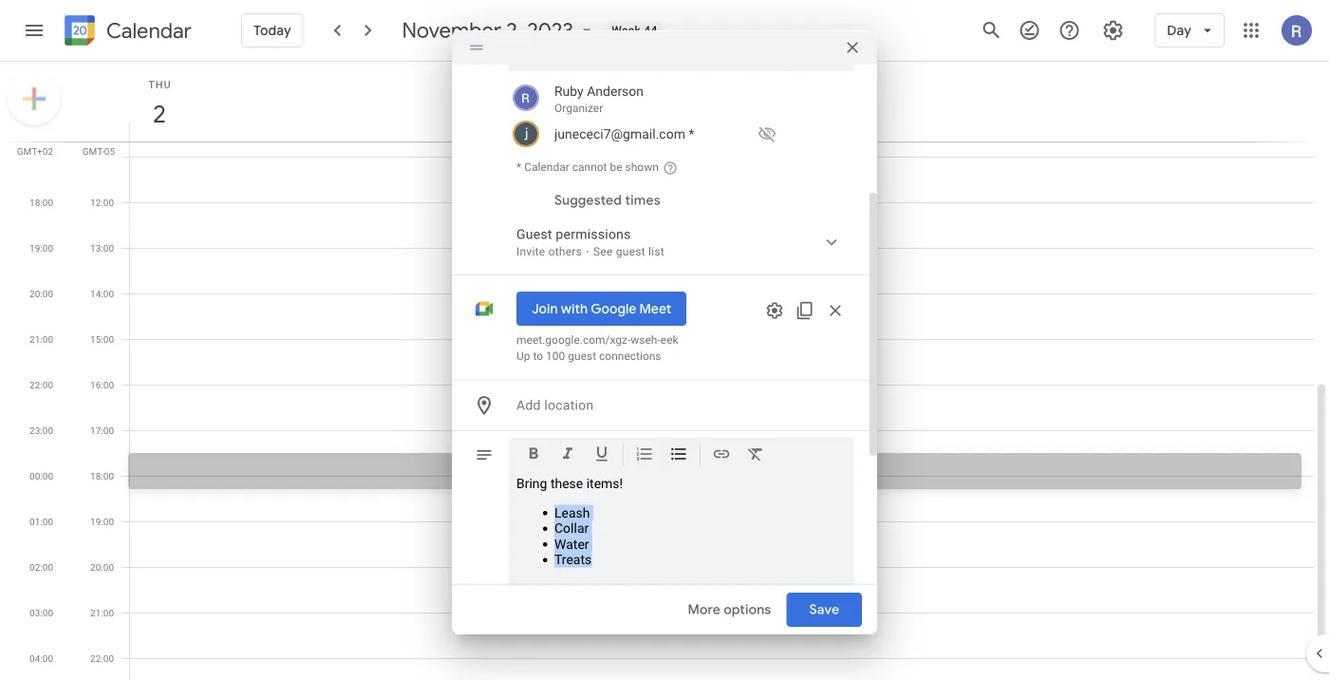 Task type: locate. For each thing, give the bounding box(es) containing it.
20:00 right 02:00
[[90, 561, 114, 573]]

21:00 left the 15:00
[[30, 333, 53, 345]]

items!
[[587, 476, 623, 492]]

guest down 'meet.google.com/xgz-'
[[568, 350, 597, 363]]

cannot
[[572, 160, 607, 174]]

0 vertical spatial calendar
[[106, 18, 192, 44]]

1 vertical spatial 18:00
[[90, 470, 114, 482]]

2023
[[528, 17, 574, 44]]

week 44
[[612, 24, 658, 37]]

guest permissions
[[517, 227, 631, 242]]

*
[[689, 126, 695, 142], [517, 160, 522, 174]]

18:00 right the 00:00
[[90, 470, 114, 482]]

22:00
[[30, 379, 53, 390], [90, 652, 114, 664]]

1 vertical spatial guest
[[568, 350, 597, 363]]

1 vertical spatial 19:00
[[90, 516, 114, 527]]

ruby anderson, organizer tree item
[[509, 79, 855, 119]]

21:00
[[30, 333, 53, 345], [90, 607, 114, 618]]

17:00 left gmt-
[[30, 151, 53, 162]]

bring
[[517, 476, 547, 492]]

permissions
[[556, 227, 631, 242]]

16:00
[[90, 379, 114, 390]]

22:00 right the 04:00
[[90, 652, 114, 664]]

20:00
[[30, 288, 53, 299], [90, 561, 114, 573]]

0 horizontal spatial 17:00
[[30, 151, 53, 162]]

day
[[1168, 22, 1192, 39]]

italic image
[[558, 444, 577, 467]]

11:00
[[90, 151, 114, 162]]

1 horizontal spatial 21:00
[[90, 607, 114, 618]]

junececi7@gmail.com *
[[555, 126, 695, 142]]

* up guest
[[517, 160, 522, 174]]

0 horizontal spatial calendar
[[106, 18, 192, 44]]

settings menu image
[[1102, 19, 1125, 42]]

underline image
[[593, 444, 612, 467]]

meet
[[640, 300, 672, 317]]

* down ruby anderson, organizer tree item
[[689, 126, 695, 142]]

list
[[649, 245, 665, 258]]

2 column header
[[129, 62, 1314, 142]]

gmt+02
[[17, 145, 53, 157]]

gmt-05
[[82, 145, 115, 157]]

formatting options toolbar
[[509, 438, 855, 478]]

connections
[[599, 350, 662, 363]]

18:00 down gmt+02
[[30, 197, 53, 208]]

up
[[517, 350, 530, 363]]

17:00 down 16:00
[[90, 425, 114, 436]]

organizer
[[555, 102, 603, 115]]

12:00
[[90, 197, 114, 208]]

1 horizontal spatial *
[[689, 126, 695, 142]]

november
[[402, 17, 502, 44]]

november 2, 2023 button
[[395, 17, 604, 44]]

0 horizontal spatial 19:00
[[30, 242, 53, 254]]

calendar left the cannot
[[524, 160, 570, 174]]

1 vertical spatial *
[[517, 160, 522, 174]]

0 horizontal spatial 22:00
[[30, 379, 53, 390]]

04:00
[[30, 652, 53, 664]]

1 horizontal spatial 17:00
[[90, 425, 114, 436]]

1 horizontal spatial 19:00
[[90, 516, 114, 527]]

collar
[[555, 520, 589, 536]]

be
[[610, 160, 623, 174]]

location
[[545, 397, 594, 413]]

0 vertical spatial 17:00
[[30, 151, 53, 162]]

wseh-
[[631, 333, 661, 347]]

2,
[[507, 17, 523, 44]]

to
[[533, 350, 543, 363]]

0 horizontal spatial 20:00
[[30, 288, 53, 299]]

22:00 up 23:00
[[30, 379, 53, 390]]

see
[[594, 245, 613, 258]]

0 vertical spatial 20:00
[[30, 288, 53, 299]]

1 vertical spatial 20:00
[[90, 561, 114, 573]]

ruby
[[555, 83, 584, 99]]

meet.google.com/xgz-wseh-eek up to 100 guest connections
[[517, 333, 679, 363]]

junececi7@gmail.com
[[555, 126, 686, 142]]

show schedule of junececi7@gmail.com image
[[752, 119, 783, 149]]

19:00
[[30, 242, 53, 254], [90, 516, 114, 527]]

calendar up thu
[[106, 18, 192, 44]]

thu 2
[[149, 78, 171, 130]]

0 vertical spatial guest
[[616, 245, 646, 258]]

18:00
[[30, 197, 53, 208], [90, 470, 114, 482]]

17:00
[[30, 151, 53, 162], [90, 425, 114, 436]]

1 horizontal spatial 22:00
[[90, 652, 114, 664]]

google
[[591, 300, 637, 317]]

guest
[[616, 245, 646, 258], [568, 350, 597, 363]]

1 horizontal spatial calendar
[[524, 160, 570, 174]]

1 horizontal spatial guest
[[616, 245, 646, 258]]

leash
[[555, 505, 590, 520]]

1 vertical spatial 17:00
[[90, 425, 114, 436]]

19:00 right 01:00
[[90, 516, 114, 527]]

main drawer image
[[23, 19, 46, 42]]

0 vertical spatial 21:00
[[30, 333, 53, 345]]

join
[[532, 300, 558, 317]]

add location
[[517, 397, 594, 413]]

0 horizontal spatial guest
[[568, 350, 597, 363]]

100
[[546, 350, 565, 363]]

gmt-
[[82, 145, 104, 157]]

bold image
[[524, 444, 543, 467]]

today button
[[241, 8, 304, 53]]

19:00 left 13:00
[[30, 242, 53, 254]]

20:00 left 14:00 on the left of page
[[30, 288, 53, 299]]

05
[[104, 145, 115, 157]]

calendar
[[106, 18, 192, 44], [524, 160, 570, 174]]

guest left the list at top
[[616, 245, 646, 258]]

leash collar water treats
[[555, 505, 592, 567]]

add
[[517, 397, 541, 413]]

* calendar cannot be shown
[[517, 160, 659, 174]]

0 vertical spatial *
[[689, 126, 695, 142]]

1 vertical spatial calendar
[[524, 160, 570, 174]]

21:00 right 03:00
[[90, 607, 114, 618]]

0 vertical spatial 18:00
[[30, 197, 53, 208]]

junececi7@gmail.com tree item
[[509, 119, 855, 149]]

0 horizontal spatial 21:00
[[30, 333, 53, 345]]

times
[[625, 192, 661, 209]]



Task type: describe. For each thing, give the bounding box(es) containing it.
ruby anderson organizer
[[555, 83, 644, 115]]

others
[[549, 245, 582, 258]]

2
[[152, 98, 165, 130]]

01:00
[[30, 516, 53, 527]]

0 horizontal spatial 18:00
[[30, 197, 53, 208]]

today
[[254, 22, 291, 39]]

suggested
[[555, 192, 622, 209]]

with
[[561, 300, 588, 317]]

13:00
[[90, 242, 114, 254]]

insert link image
[[712, 444, 731, 467]]

calendar element
[[61, 11, 192, 53]]

shown
[[625, 160, 659, 174]]

calendar inside "element"
[[106, 18, 192, 44]]

guest inside meet.google.com/xgz-wseh-eek up to 100 guest connections
[[568, 350, 597, 363]]

meet.google.com/xgz-
[[517, 333, 631, 347]]

calendar heading
[[103, 18, 192, 44]]

join with google meet link
[[517, 292, 687, 326]]

23:00
[[30, 425, 53, 436]]

guests invited to this event. tree
[[509, 79, 855, 149]]

invite
[[517, 245, 546, 258]]

1 vertical spatial 22:00
[[90, 652, 114, 664]]

1 horizontal spatial 18:00
[[90, 470, 114, 482]]

suggested times
[[555, 192, 661, 209]]

02:00
[[30, 561, 53, 573]]

water
[[555, 536, 589, 552]]

week
[[612, 24, 641, 37]]

day button
[[1155, 8, 1225, 53]]

guest
[[517, 227, 552, 242]]

03:00
[[30, 607, 53, 618]]

eek
[[661, 333, 679, 347]]

0 vertical spatial 19:00
[[30, 242, 53, 254]]

14:00
[[90, 288, 114, 299]]

join with google meet
[[532, 300, 672, 317]]

0 horizontal spatial *
[[517, 160, 522, 174]]

1 horizontal spatial 20:00
[[90, 561, 114, 573]]

0 vertical spatial 22:00
[[30, 379, 53, 390]]

thu
[[149, 78, 171, 90]]

Description text field
[[517, 476, 847, 567]]

invite others
[[517, 245, 582, 258]]

numbered list image
[[635, 444, 654, 467]]

00:00
[[30, 470, 53, 482]]

add location button
[[509, 388, 855, 423]]

thursday, november 2 element
[[138, 92, 181, 136]]

15:00
[[90, 333, 114, 345]]

treats
[[555, 552, 592, 567]]

bulleted list image
[[670, 444, 689, 467]]

44
[[644, 24, 658, 37]]

remove formatting image
[[747, 444, 766, 467]]

1 vertical spatial 21:00
[[90, 607, 114, 618]]

november 2, 2023
[[402, 17, 574, 44]]

anderson
[[587, 83, 644, 99]]

bring these items!
[[517, 476, 623, 492]]

* inside junececi7@gmail.com tree item
[[689, 126, 695, 142]]

see guest list
[[594, 245, 665, 258]]

suggested times button
[[547, 183, 668, 217]]

these
[[551, 476, 583, 492]]

2 grid
[[0, 62, 1330, 680]]



Task type: vqa. For each thing, say whether or not it's contained in the screenshot.
8 element
no



